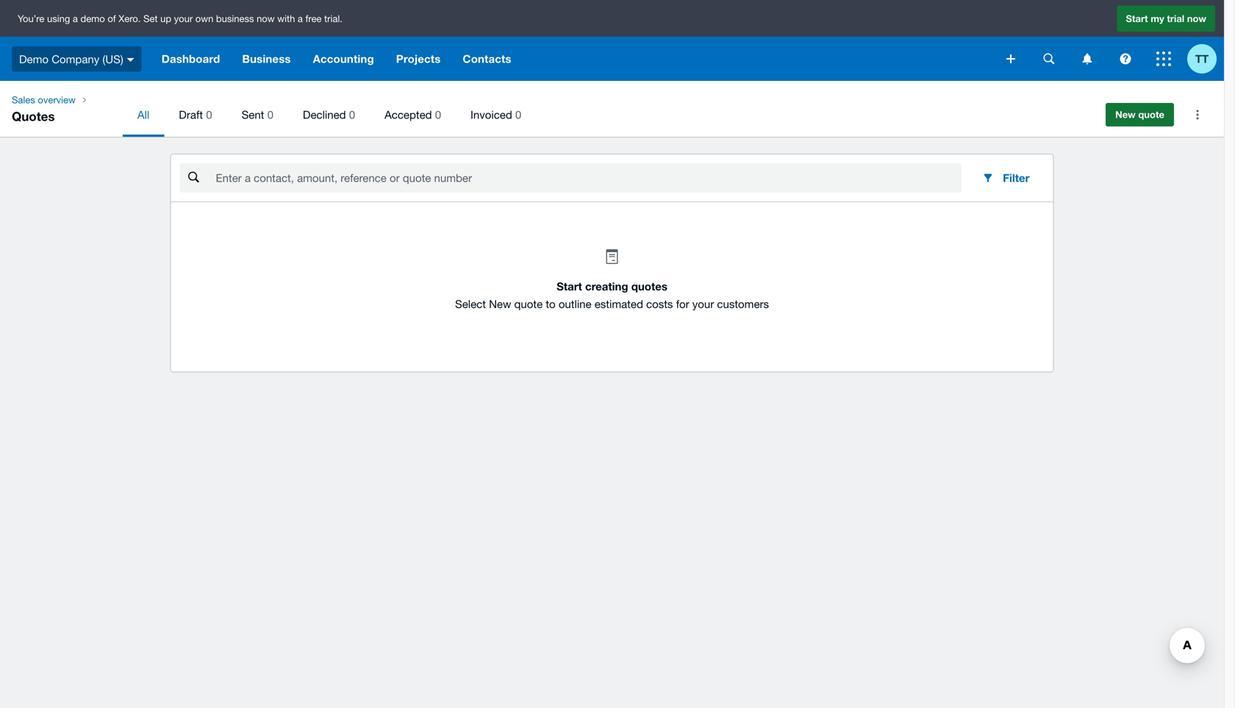 Task type: locate. For each thing, give the bounding box(es) containing it.
1 now from the left
[[257, 13, 275, 24]]

1 horizontal spatial a
[[298, 13, 303, 24]]

0 right declined
[[349, 108, 355, 121]]

select
[[455, 298, 486, 310]]

0
[[206, 108, 212, 121], [267, 108, 274, 121], [349, 108, 355, 121], [435, 108, 441, 121], [516, 108, 522, 121]]

2 0 from the left
[[267, 108, 274, 121]]

contacts button
[[452, 37, 523, 81]]

2 now from the left
[[1188, 13, 1207, 24]]

now
[[257, 13, 275, 24], [1188, 13, 1207, 24]]

svg image
[[1083, 53, 1093, 64], [1121, 53, 1132, 64], [127, 58, 134, 62]]

customers
[[718, 298, 769, 310]]

(us)
[[103, 52, 123, 65]]

0 horizontal spatial start
[[557, 280, 582, 293]]

start inside "start creating quotes select new quote to outline estimated costs for your customers"
[[557, 280, 582, 293]]

quote
[[1139, 109, 1165, 120], [515, 298, 543, 310]]

0 horizontal spatial your
[[174, 13, 193, 24]]

quote inside "start creating quotes select new quote to outline estimated costs for your customers"
[[515, 298, 543, 310]]

menu inside quotes element
[[123, 93, 1086, 137]]

your right the for
[[693, 298, 714, 310]]

accounting button
[[302, 37, 385, 81]]

1 vertical spatial new
[[489, 298, 512, 310]]

0 vertical spatial start
[[1127, 13, 1149, 24]]

0 for sent 0
[[267, 108, 274, 121]]

0 right "invoiced"
[[516, 108, 522, 121]]

0 horizontal spatial a
[[73, 13, 78, 24]]

own
[[196, 13, 214, 24]]

new inside "start creating quotes select new quote to outline estimated costs for your customers"
[[489, 298, 512, 310]]

0 horizontal spatial new
[[489, 298, 512, 310]]

draft
[[179, 108, 203, 121]]

outline
[[559, 298, 592, 310]]

accounting
[[313, 52, 374, 65]]

demo company (us)
[[19, 52, 123, 65]]

start my trial now
[[1127, 13, 1207, 24]]

business button
[[231, 37, 302, 81]]

quote left to
[[515, 298, 543, 310]]

1 vertical spatial start
[[557, 280, 582, 293]]

tt button
[[1188, 37, 1225, 81]]

svg image
[[1157, 51, 1172, 66], [1044, 53, 1055, 64], [1007, 54, 1016, 63]]

free
[[306, 13, 322, 24]]

sent 0
[[242, 108, 274, 121]]

now left with
[[257, 13, 275, 24]]

now right trial
[[1188, 13, 1207, 24]]

start
[[1127, 13, 1149, 24], [557, 280, 582, 293]]

quotes element
[[0, 81, 1225, 137]]

1 horizontal spatial now
[[1188, 13, 1207, 24]]

0 horizontal spatial svg image
[[127, 58, 134, 62]]

1 horizontal spatial quote
[[1139, 109, 1165, 120]]

0 vertical spatial new
[[1116, 109, 1136, 120]]

1 horizontal spatial start
[[1127, 13, 1149, 24]]

menu containing all
[[123, 93, 1086, 137]]

demo company (us) button
[[0, 37, 151, 81]]

menu
[[123, 93, 1086, 137]]

new right 'select'
[[489, 298, 512, 310]]

0 horizontal spatial now
[[257, 13, 275, 24]]

costs
[[647, 298, 673, 310]]

1 horizontal spatial svg image
[[1083, 53, 1093, 64]]

0 horizontal spatial quote
[[515, 298, 543, 310]]

start for creating
[[557, 280, 582, 293]]

1 horizontal spatial svg image
[[1044, 53, 1055, 64]]

new quote link
[[1106, 103, 1175, 127]]

your inside "start creating quotes select new quote to outline estimated costs for your customers"
[[693, 298, 714, 310]]

banner containing dashboard
[[0, 0, 1225, 81]]

your right up
[[174, 13, 193, 24]]

1 vertical spatial your
[[693, 298, 714, 310]]

invoiced
[[471, 108, 512, 121]]

with
[[277, 13, 295, 24]]

0 for accepted 0
[[435, 108, 441, 121]]

sales overview link
[[6, 93, 82, 107]]

5 0 from the left
[[516, 108, 522, 121]]

of
[[108, 13, 116, 24]]

a
[[73, 13, 78, 24], [298, 13, 303, 24]]

0 right "accepted"
[[435, 108, 441, 121]]

declined
[[303, 108, 346, 121]]

a right using
[[73, 13, 78, 24]]

your
[[174, 13, 193, 24], [693, 298, 714, 310]]

start for my
[[1127, 13, 1149, 24]]

1 0 from the left
[[206, 108, 212, 121]]

0 horizontal spatial svg image
[[1007, 54, 1016, 63]]

3 0 from the left
[[349, 108, 355, 121]]

new
[[1116, 109, 1136, 120], [489, 298, 512, 310]]

start left my
[[1127, 13, 1149, 24]]

quote left the shortcuts icon
[[1139, 109, 1165, 120]]

new left the shortcuts icon
[[1116, 109, 1136, 120]]

a left free in the top left of the page
[[298, 13, 303, 24]]

1 horizontal spatial your
[[693, 298, 714, 310]]

xero.
[[119, 13, 141, 24]]

tt
[[1196, 52, 1209, 65]]

4 0 from the left
[[435, 108, 441, 121]]

start up outline
[[557, 280, 582, 293]]

2 horizontal spatial svg image
[[1121, 53, 1132, 64]]

1 horizontal spatial new
[[1116, 109, 1136, 120]]

1 vertical spatial quote
[[515, 298, 543, 310]]

banner
[[0, 0, 1225, 81]]

trial.
[[324, 13, 343, 24]]

0 right sent
[[267, 108, 274, 121]]

dashboard link
[[151, 37, 231, 81]]

Enter a contact, amount, reference or quote number field
[[214, 164, 962, 192]]

to
[[546, 298, 556, 310]]

business
[[242, 52, 291, 65]]

0 right draft on the left of the page
[[206, 108, 212, 121]]



Task type: describe. For each thing, give the bounding box(es) containing it.
all
[[137, 108, 150, 121]]

business
[[216, 13, 254, 24]]

company
[[52, 52, 99, 65]]

accepted
[[385, 108, 432, 121]]

declined 0
[[303, 108, 355, 121]]

filter button
[[971, 163, 1042, 193]]

creating
[[586, 280, 629, 293]]

dashboard
[[162, 52, 220, 65]]

sales overview
[[12, 94, 76, 106]]

using
[[47, 13, 70, 24]]

projects
[[396, 52, 441, 65]]

you're
[[18, 13, 44, 24]]

invoiced 0
[[471, 108, 522, 121]]

contacts
[[463, 52, 512, 65]]

shortcuts image
[[1184, 100, 1213, 129]]

start creating quotes select new quote to outline estimated costs for your customers
[[455, 280, 769, 310]]

my
[[1151, 13, 1165, 24]]

up
[[160, 13, 171, 24]]

0 vertical spatial your
[[174, 13, 193, 24]]

filter
[[1003, 171, 1030, 185]]

accepted 0
[[385, 108, 441, 121]]

for
[[676, 298, 690, 310]]

estimated
[[595, 298, 644, 310]]

1 a from the left
[[73, 13, 78, 24]]

overview
[[38, 94, 76, 106]]

2 a from the left
[[298, 13, 303, 24]]

sales
[[12, 94, 35, 106]]

0 vertical spatial quote
[[1139, 109, 1165, 120]]

0 for declined 0
[[349, 108, 355, 121]]

draft 0
[[179, 108, 212, 121]]

quotes
[[632, 280, 668, 293]]

0 for draft 0
[[206, 108, 212, 121]]

demo
[[19, 52, 49, 65]]

all link
[[123, 93, 164, 137]]

projects button
[[385, 37, 452, 81]]

new quote
[[1116, 109, 1165, 120]]

demo
[[81, 13, 105, 24]]

trial
[[1168, 13, 1185, 24]]

quotes
[[12, 109, 55, 124]]

set
[[143, 13, 158, 24]]

0 for invoiced 0
[[516, 108, 522, 121]]

svg image inside demo company (us) popup button
[[127, 58, 134, 62]]

sent
[[242, 108, 264, 121]]

2 horizontal spatial svg image
[[1157, 51, 1172, 66]]

new inside quotes element
[[1116, 109, 1136, 120]]

you're using a demo of xero. set up your own business now with a free trial.
[[18, 13, 343, 24]]



Task type: vqa. For each thing, say whether or not it's contained in the screenshot.
second a from right
yes



